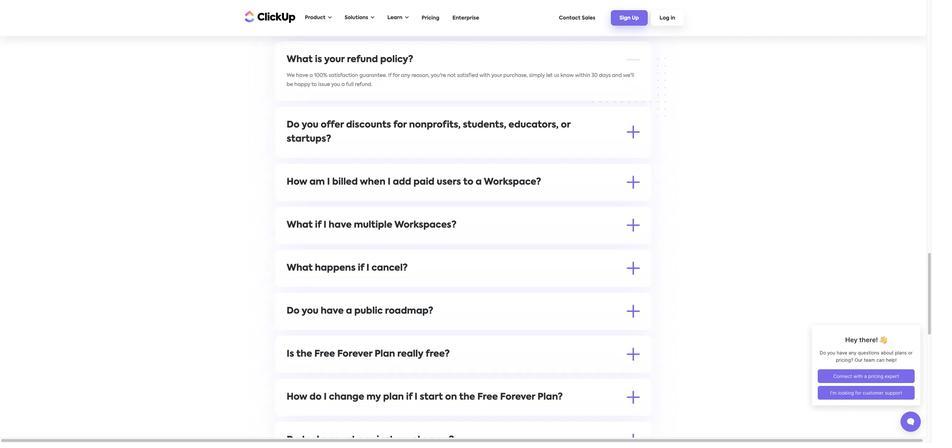 Task type: describe. For each thing, give the bounding box(es) containing it.
much
[[331, 368, 345, 373]]

the left above! at the left
[[316, 153, 325, 158]]

paid inside clickup automatically bills you at a prorated price based on the time left in your cycle for any paid users added to your workspace. paid users include members and internal guests.
[[520, 196, 532, 201]]

upgrade.
[[476, 239, 499, 244]]

payment
[[517, 411, 540, 416]]

certainly
[[296, 325, 318, 330]]

workspace,
[[325, 239, 354, 244]]

fill
[[334, 188, 339, 193]]

startups,
[[311, 188, 332, 193]]

you inside we have a 100% satisfaction guarantee. if for any reason, you're not satisfied with your purchase, simply let us know within 30 days and we'll be happy to issue you a full refund.
[[332, 82, 341, 87]]

based
[[413, 196, 429, 201]]

do you offer discounts for nonprofits, students, educators, or startups?
[[287, 121, 571, 144]]

1 horizontal spatial we
[[476, 16, 483, 22]]

1 horizontal spatial enterprise
[[453, 15, 479, 20]]

start
[[420, 393, 443, 402]]

you up certainly
[[302, 307, 319, 316]]

0 vertical spatial plan
[[375, 350, 395, 359]]

individual
[[451, 239, 475, 244]]

"claim
[[486, 179, 503, 184]]

plans.
[[404, 377, 419, 382]]

to right choose
[[596, 282, 601, 287]]

of inside you're free to cancel at anytime! when you do, your current plan will last until the end of your billing cycle, unless you choose to downgrade immediately.
[[500, 282, 505, 287]]

a inside for sure! this is so much more than a trial. the free forever plan offers an unmatched level of functionality compared to other "freemium" apps. we do this by making money on our paid plans.
[[374, 368, 377, 373]]

0 vertical spatial head
[[413, 179, 426, 184]]

care
[[451, 411, 462, 416]]

solutions
[[345, 15, 368, 20]]

to left the take
[[432, 411, 437, 416]]

to inside clickup automatically bills you at a prorated price based on the time left in your cycle for any paid users added to your workspace. paid users include members and internal guests.
[[565, 196, 570, 201]]

resources
[[381, 153, 405, 158]]

really
[[398, 350, 424, 359]]

for right cards!
[[371, 16, 379, 22]]

is
[[287, 350, 294, 359]]

this left link
[[433, 179, 442, 184]]

2 vertical spatial if
[[406, 393, 413, 402]]

money
[[356, 377, 373, 382]]

price
[[399, 196, 412, 201]]

level
[[499, 368, 510, 373]]

the right click at the top of page
[[476, 179, 485, 184]]

product
[[305, 15, 326, 20]]

log in
[[660, 16, 675, 21]]

cycle, inside you're free to cancel at anytime! when you do, your current plan will last until the end of your billing cycle, unless you choose to downgrade immediately.
[[535, 282, 549, 287]]

is for your
[[315, 55, 322, 64]]

other
[[585, 368, 598, 373]]

full
[[346, 82, 354, 87]]

your left cycle on the right top of the page
[[475, 196, 486, 201]]

1 vertical spatial do
[[310, 393, 322, 402]]

pricing link
[[418, 12, 443, 24]]

we certainly do! you can find it
[[287, 325, 366, 330]]

how for how am i billed when i add paid users to a workspace?
[[287, 178, 308, 187]]

add
[[393, 178, 412, 187]]

2 accept from the left
[[496, 16, 514, 22]]

we inside for sure! this is so much more than a trial. the free forever plan offers an unmatched level of functionality compared to other "freemium" apps. we do this by making money on our paid plans.
[[302, 377, 310, 382]]

"freemium"
[[600, 368, 628, 373]]

immediately.
[[287, 291, 319, 296]]

at for i
[[339, 282, 345, 287]]

any inside we have a 100% satisfaction guarantee. if for any reason, you're not satisfied with your purchase, simply let us know within 30 days and we'll be happy to issue you a full refund.
[[401, 73, 411, 78]]

the inside clickup automatically bills you at a prorated price based on the time left in your cycle for any paid users added to your workspace. paid users include members and internal guests.
[[438, 196, 446, 201]]

0 horizontal spatial cycle,
[[491, 411, 505, 416]]

to up price
[[403, 188, 408, 193]]

the
[[391, 368, 400, 373]]

plan inside for sure! this is so much more than a trial. the free forever plan offers an unmatched level of functionality compared to other "freemium" apps. we do this by making money on our paid plans.
[[433, 368, 444, 373]]

on for based
[[430, 196, 437, 201]]

this up prorated on the top left of the page
[[380, 188, 389, 193]]

0 vertical spatial if
[[315, 221, 322, 230]]

1 horizontal spatial users
[[533, 196, 546, 201]]

to up for startups, fill out and submit this form to apply for a startup credit, or head to this page for more info
[[427, 179, 432, 184]]

discount"
[[543, 179, 567, 184]]

let
[[547, 73, 553, 78]]

once you've created a team, we built a handy billing area to take care of all plan, cycle, and payment details.
[[287, 411, 559, 416]]

your up the satisfaction
[[324, 55, 345, 64]]

1 accept from the left
[[296, 16, 314, 22]]

sign
[[620, 16, 631, 21]]

when
[[370, 282, 384, 287]]

trial.
[[379, 368, 390, 373]]

offers
[[445, 368, 460, 373]]

you
[[329, 325, 338, 330]]

link
[[443, 179, 452, 184]]

or inside do you offer discounts for nonprofits, students, educators, or startups?
[[561, 121, 571, 130]]

unless
[[550, 282, 565, 287]]

days
[[599, 73, 611, 78]]

product button
[[301, 10, 335, 25]]

for for educators,
[[301, 179, 309, 184]]

an inside for sure! this is so much more than a trial. the free forever plan offers an unmatched level of functionality compared to other "freemium" apps. we do this by making money on our paid plans.
[[461, 368, 467, 373]]

1 horizontal spatial in
[[671, 16, 675, 21]]

1 horizontal spatial if
[[358, 264, 364, 273]]

policy?
[[381, 55, 414, 64]]

1 vertical spatial more
[[535, 188, 548, 193]]

i up created
[[324, 393, 327, 402]]

credit
[[339, 16, 353, 22]]

1 vertical spatial educators,
[[335, 179, 361, 184]]

this link link
[[433, 179, 452, 184]]

for inside we have a 100% satisfaction guarantee. if for any reason, you're not satisfied with your purchase, simply let us know within 30 days and we'll be happy to issue you a full refund.
[[393, 73, 400, 78]]

this form link
[[380, 188, 402, 193]]

we for we have a 100% satisfaction guarantee. if for any reason, you're not satisfied with your purchase, simply let us know within 30 days and we'll be happy to issue you a full refund.
[[287, 73, 295, 78]]

can
[[339, 325, 349, 330]]

1 vertical spatial have
[[329, 221, 352, 230]]

happens
[[315, 264, 356, 273]]

plan?
[[538, 393, 563, 402]]

internal
[[342, 205, 362, 210]]

to inside for sure! this is so much more than a trial. the free forever plan offers an unmatched level of functionality compared to other "freemium" apps. we do this by making money on our paid plans.
[[578, 368, 584, 373]]

1 horizontal spatial out
[[361, 153, 370, 158]]

a right meeting
[[446, 16, 450, 22]]

a up can
[[346, 307, 352, 316]]

the left resources
[[371, 153, 379, 158]]

paid inside for sure! this is so much more than a trial. the free forever plan offers an unmatched level of functionality compared to other "freemium" apps. we do this by making money on our paid plans.
[[392, 377, 403, 382]]

built
[[369, 411, 380, 416]]

and right link
[[453, 179, 463, 184]]

within
[[575, 73, 591, 78]]

multiple
[[354, 221, 393, 230]]

the right 'is'
[[297, 350, 312, 359]]

when
[[360, 178, 386, 187]]

1 vertical spatial or
[[475, 188, 480, 193]]

below
[[406, 153, 421, 158]]

team,
[[345, 411, 359, 416]]

to up credit,
[[464, 178, 474, 187]]

i left start
[[415, 393, 418, 402]]

for for this
[[287, 368, 295, 373]]

do inside for sure! this is so much more than a trial. the free forever plan offers an unmatched level of functionality compared to other "freemium" apps. we do this by making money on our paid plans.
[[311, 377, 318, 382]]

learn button
[[384, 10, 412, 25]]

on inside for sure! this is so much more than a trial. the free forever plan offers an unmatched level of functionality compared to other "freemium" apps. we do this by making money on our paid plans.
[[375, 377, 381, 382]]

above!
[[326, 153, 343, 158]]

is for per
[[311, 239, 314, 244]]

to inside we have a 100% satisfaction guarantee. if for any reason, you're not satisfied with your purchase, simply let us know within 30 days and we'll be happy to issue you a full refund.
[[312, 82, 317, 87]]

a right click at the top of page
[[476, 178, 482, 187]]

and left payment at the right bottom
[[506, 411, 516, 416]]

2 horizontal spatial all
[[470, 411, 476, 416]]

to right yes
[[296, 153, 302, 158]]

form
[[390, 188, 402, 193]]

so
[[324, 368, 330, 373]]

30
[[592, 73, 598, 78]]

have inside we have a 100% satisfaction guarantee. if for any reason, you're not satisfied with your purchase, simply let us know within 30 days and we'll be happy to issue you a full refund.
[[296, 73, 309, 78]]

meeting
[[424, 16, 445, 22]]

you left do,
[[385, 282, 394, 287]]

a left the 100%
[[310, 73, 313, 78]]

this page link
[[502, 188, 525, 193]]

we for we accept all major credit cards! for enterprise orders meeting a minimum we also accept bank transfers.
[[287, 16, 295, 22]]

making
[[336, 377, 355, 382]]

i up this form link
[[388, 178, 391, 187]]

a left team,
[[340, 411, 343, 416]]

last
[[458, 282, 467, 287]]

handy
[[386, 411, 402, 416]]

get
[[593, 179, 602, 184]]

for inside clickup automatically bills you at a prorated price based on the time left in your cycle for any paid users added to your workspace. paid users include members and internal guests.
[[502, 196, 509, 201]]

the up care
[[460, 393, 475, 402]]

log in link
[[651, 10, 684, 26]]

your right the 'end'
[[506, 282, 517, 287]]

0 horizontal spatial enterprise
[[380, 16, 406, 22]]

guests.
[[363, 205, 380, 210]]

of right care
[[464, 411, 469, 416]]

take
[[439, 411, 450, 416]]

it
[[361, 325, 364, 330]]

any inside clickup automatically bills you at a prorated price based on the time left in your cycle for any paid users added to your workspace. paid users include members and internal guests.
[[510, 196, 519, 201]]

1 horizontal spatial head
[[481, 188, 494, 193]]

bank
[[515, 16, 528, 22]]

satisfaction
[[329, 73, 358, 78]]

to left get
[[586, 179, 592, 184]]

clickup
[[287, 196, 306, 201]]

and inside we have a 100% satisfaction guarantee. if for any reason, you're not satisfied with your purchase, simply let us know within 30 days and we'll be happy to issue you a full refund.
[[612, 73, 622, 78]]

for for fill
[[301, 188, 309, 193]]

you inside do you offer discounts for nonprofits, students, educators, or startups?
[[302, 121, 319, 130]]

log
[[660, 16, 670, 21]]

free for plan
[[478, 393, 498, 402]]

payment
[[287, 239, 309, 244]]

satisfied
[[457, 73, 479, 78]]

apps.
[[287, 377, 301, 382]]



Task type: vqa. For each thing, say whether or not it's contained in the screenshot.
the middle is
yes



Task type: locate. For each thing, give the bounding box(es) containing it.
of
[[310, 153, 315, 158], [500, 282, 505, 287], [512, 368, 517, 373], [464, 411, 469, 416]]

1 vertical spatial on
[[375, 377, 381, 382]]

2 vertical spatial paid
[[392, 377, 403, 382]]

how for how do i change my plan if i start on the free forever plan?
[[287, 393, 308, 402]]

startups?
[[287, 135, 332, 144]]

billed
[[332, 178, 358, 187]]

in inside clickup automatically bills you at a prorated price based on the time left in your cycle for any paid users added to your workspace. paid users include members and internal guests.
[[470, 196, 474, 201]]

this inside for sure! this is so much more than a trial. the free forever plan offers an unmatched level of functionality compared to other "freemium" apps. we do this by making money on our paid plans.
[[319, 377, 328, 382]]

we have a 100% satisfaction guarantee. if for any reason, you're not satisfied with your purchase, simply let us know within 30 days and we'll be happy to issue you a full refund.
[[287, 73, 635, 87]]

0 vertical spatial on
[[430, 196, 437, 201]]

a left full
[[342, 82, 345, 87]]

you right unless
[[566, 282, 575, 287]]

enterprise link
[[449, 12, 483, 24]]

for right below
[[422, 153, 429, 158]]

at inside you're free to cancel at anytime! when you do, your current plan will last until the end of your billing cycle, unless you choose to downgrade immediately.
[[339, 282, 345, 287]]

1 vertical spatial all
[[303, 153, 309, 158]]

1 horizontal spatial any
[[510, 196, 519, 201]]

of right level
[[512, 368, 517, 373]]

your up this page 'link'
[[504, 179, 515, 184]]

billing left unless
[[519, 282, 533, 287]]

pricing
[[422, 15, 440, 20]]

what up happy
[[287, 55, 313, 64]]

you're free to cancel at anytime! when you do, your current plan will last until the end of your billing cycle, unless you choose to downgrade immediately.
[[287, 282, 632, 296]]

0 vertical spatial cycle,
[[535, 282, 549, 287]]

0 vertical spatial have
[[296, 73, 309, 78]]

more inside for sure! this is so much more than a trial. the free forever plan offers an unmatched level of functionality compared to other "freemium" apps. we do this by making money on our paid plans.
[[347, 368, 360, 373]]

plan inside you're free to cancel at anytime! when you do, your current plan will last until the end of your billing cycle, unless you choose to downgrade immediately.
[[436, 282, 447, 287]]

free up plans.
[[401, 368, 412, 373]]

1 how from the top
[[287, 178, 308, 187]]

plan up handy
[[383, 393, 404, 402]]

0 horizontal spatial users
[[437, 178, 461, 187]]

0 horizontal spatial an
[[443, 239, 450, 244]]

1 vertical spatial an
[[461, 368, 467, 373]]

an
[[443, 239, 450, 244], [461, 368, 467, 373]]

this down the "workspace?"
[[502, 188, 511, 193]]

1 horizontal spatial more
[[430, 153, 444, 158]]

forever inside for sure! this is so much more than a trial. the free forever plan offers an unmatched level of functionality compared to other "freemium" apps. we do this by making money on our paid plans.
[[413, 368, 432, 373]]

all for to
[[303, 153, 309, 158]]

for up apps.
[[287, 368, 295, 373]]

what happens if i cancel?
[[287, 264, 408, 273]]

compared
[[551, 368, 577, 373]]

0 vertical spatial more
[[430, 153, 444, 158]]

we left built
[[361, 411, 368, 416]]

on down for startups, fill out and submit this form to apply for a startup credit, or head to this page for more info
[[430, 196, 437, 201]]

workspace.
[[583, 196, 612, 201]]

2 vertical spatial forever
[[500, 393, 536, 402]]

have up workspace,
[[329, 221, 352, 230]]

is left per
[[311, 239, 314, 244]]

you up startups?
[[302, 121, 319, 130]]

more left information:
[[430, 153, 444, 158]]

discounts
[[346, 121, 391, 130]]

forever up than
[[338, 350, 373, 359]]

users right "paid"
[[626, 196, 639, 201]]

do for do you have a public roadmap?
[[287, 307, 300, 316]]

1 vertical spatial what
[[287, 221, 313, 230]]

0 horizontal spatial head
[[413, 179, 426, 184]]

until
[[468, 282, 479, 287]]

you right 'issue'
[[332, 82, 341, 87]]

what for what if i have multiple workspaces?
[[287, 221, 313, 230]]

head up cycle on the right top of the page
[[481, 188, 494, 193]]

info
[[549, 188, 559, 193]]

2 do from the top
[[287, 307, 300, 316]]

2 vertical spatial more
[[347, 368, 360, 373]]

1 horizontal spatial all
[[316, 16, 321, 22]]

0 vertical spatial billing
[[519, 282, 533, 287]]

0 horizontal spatial billing
[[403, 411, 418, 416]]

1 vertical spatial do
[[287, 307, 300, 316]]

issue
[[318, 82, 330, 87]]

1 horizontal spatial paid
[[414, 178, 435, 187]]

free
[[303, 282, 314, 287]]

more up making
[[347, 368, 360, 373]]

i up the startups,
[[327, 178, 330, 187]]

out
[[361, 153, 370, 158], [341, 188, 349, 193]]

do for do you offer discounts for nonprofits, students, educators, or startups?
[[287, 121, 300, 130]]

we for we certainly do! you can find it
[[287, 325, 295, 330]]

to right added
[[565, 196, 570, 201]]

is the free forever plan really free?
[[287, 350, 450, 359]]

0 vertical spatial out
[[361, 153, 370, 158]]

on left our
[[375, 377, 381, 382]]

to left other
[[578, 368, 584, 373]]

1 vertical spatial paid
[[520, 196, 532, 201]]

on for start
[[445, 393, 457, 402]]

2 vertical spatial have
[[321, 307, 344, 316]]

0 horizontal spatial accept
[[296, 16, 314, 22]]

plan
[[436, 282, 447, 287], [383, 393, 404, 402]]

0 vertical spatial at
[[365, 196, 370, 201]]

2 vertical spatial what
[[287, 264, 313, 273]]

requires
[[422, 239, 442, 244]]

1 do from the top
[[287, 121, 300, 130]]

created
[[319, 411, 339, 416]]

all left major
[[316, 16, 321, 22]]

for down this page 'link'
[[502, 196, 509, 201]]

you
[[332, 82, 341, 87], [302, 121, 319, 130], [354, 196, 363, 201], [385, 282, 394, 287], [566, 282, 575, 287], [302, 307, 319, 316]]

all for accept
[[316, 16, 321, 22]]

educators, inside do you offer discounts for nonprofits, students, educators, or startups?
[[509, 121, 559, 130]]

forever for than
[[413, 368, 432, 373]]

roadmap?
[[385, 307, 434, 316]]

0 horizontal spatial if
[[315, 221, 322, 230]]

for down academic on the right
[[527, 188, 534, 193]]

any
[[401, 73, 411, 78], [510, 196, 519, 201]]

guarantee.
[[360, 73, 387, 78]]

i down members
[[324, 221, 327, 230]]

1 vertical spatial is
[[311, 239, 314, 244]]

administrators,
[[374, 179, 411, 184]]

i up when
[[367, 264, 370, 273]]

billing inside you're free to cancel at anytime! when you do, your current plan will last until the end of your billing cycle, unless you choose to downgrade immediately.
[[519, 282, 533, 287]]

what for what is your refund policy?
[[287, 55, 313, 64]]

0 horizontal spatial students,
[[311, 179, 333, 184]]

have up happy
[[296, 73, 309, 78]]

your down button
[[571, 196, 582, 201]]

free up plan,
[[478, 393, 498, 402]]

for right the if
[[393, 73, 400, 78]]

page
[[512, 188, 525, 193]]

each
[[379, 239, 392, 244]]

payment is per workspace, meaning each workspace requires an individual upgrade.
[[287, 239, 499, 244]]

the down the startup
[[438, 196, 446, 201]]

and down automatically
[[331, 205, 341, 210]]

the inside you're free to cancel at anytime! when you do, your current plan will last until the end of your billing cycle, unless you choose to downgrade immediately.
[[480, 282, 488, 287]]

sign up
[[620, 16, 639, 21]]

we accept all major credit cards! for enterprise orders meeting a minimum we also accept bank transfers.
[[287, 16, 552, 22]]

is inside for sure! this is so much more than a trial. the free forever plan offers an unmatched level of functionality compared to other "freemium" apps. we do this by making money on our paid plans.
[[320, 368, 323, 373]]

nonprofits,
[[409, 121, 461, 130]]

1 horizontal spatial forever
[[413, 368, 432, 373]]

head up apply on the top left
[[413, 179, 426, 184]]

paid
[[414, 178, 435, 187], [520, 196, 532, 201], [392, 377, 403, 382]]

in right left
[[470, 196, 474, 201]]

1 horizontal spatial billing
[[519, 282, 533, 287]]

0 vertical spatial free
[[315, 350, 335, 359]]

and up submit
[[363, 179, 372, 184]]

once
[[287, 411, 301, 416]]

1 vertical spatial any
[[510, 196, 519, 201]]

academic
[[516, 179, 542, 184]]

1 horizontal spatial accept
[[496, 16, 514, 22]]

1 vertical spatial forever
[[413, 368, 432, 373]]

for inside do you offer discounts for nonprofits, students, educators, or startups?
[[394, 121, 407, 130]]

1 vertical spatial students,
[[311, 179, 333, 184]]

and left we'll on the top right of page
[[612, 73, 622, 78]]

accept right also
[[496, 16, 514, 22]]

0 horizontal spatial any
[[401, 73, 411, 78]]

billing
[[519, 282, 533, 287], [403, 411, 418, 416]]

what if i have multiple workspaces?
[[287, 221, 457, 230]]

free inside for sure! this is so much more than a trial. the free forever plan offers an unmatched level of functionality compared to other "freemium" apps. we do this by making money on our paid plans.
[[401, 368, 412, 373]]

0 vertical spatial in
[[671, 16, 675, 21]]

any down this page 'link'
[[510, 196, 519, 201]]

1 horizontal spatial students,
[[463, 121, 507, 130]]

2 horizontal spatial paid
[[520, 196, 532, 201]]

forever for i
[[500, 393, 536, 402]]

1 vertical spatial if
[[358, 264, 364, 273]]

do inside do you offer discounts for nonprofits, students, educators, or startups?
[[287, 121, 300, 130]]

we left also
[[476, 16, 483, 22]]

1 vertical spatial free
[[401, 368, 412, 373]]

you've
[[302, 411, 318, 416]]

free for much
[[401, 368, 412, 373]]

2 vertical spatial all
[[470, 411, 476, 416]]

0 horizontal spatial out
[[341, 188, 349, 193]]

details.
[[541, 411, 559, 416]]

students, inside do you offer discounts for nonprofits, students, educators, or startups?
[[463, 121, 507, 130]]

check
[[344, 153, 360, 158]]

on up care
[[445, 393, 457, 402]]

how do i change my plan if i start on the free forever plan?
[[287, 393, 563, 402]]

my
[[367, 393, 381, 402]]

on inside clickup automatically bills you at a prorated price based on the time left in your cycle for any paid users added to your workspace. paid users include members and internal guests.
[[430, 196, 437, 201]]

of down startups?
[[310, 153, 315, 158]]

this left by
[[319, 377, 328, 382]]

1 horizontal spatial or
[[561, 121, 571, 130]]

is
[[315, 55, 322, 64], [311, 239, 314, 244], [320, 368, 323, 373]]

0 vertical spatial what
[[287, 55, 313, 64]]

1 horizontal spatial at
[[365, 196, 370, 201]]

cycle, left unless
[[535, 282, 549, 287]]

0 horizontal spatial all
[[303, 153, 309, 158]]

up
[[632, 16, 639, 21]]

if
[[389, 73, 392, 78]]

to right the free
[[315, 282, 320, 287]]

for
[[393, 73, 400, 78], [394, 121, 407, 130], [422, 153, 429, 158], [425, 188, 432, 193], [527, 188, 534, 193], [502, 196, 509, 201]]

billing left area
[[403, 411, 418, 416]]

an right the requires
[[443, 239, 450, 244]]

100%
[[314, 73, 328, 78]]

enterprise left also
[[453, 15, 479, 20]]

0 horizontal spatial at
[[339, 282, 345, 287]]

do!
[[320, 325, 328, 330]]

0 horizontal spatial we
[[361, 411, 368, 416]]

2 horizontal spatial users
[[626, 196, 639, 201]]

for up based
[[425, 188, 432, 193]]

0 vertical spatial forever
[[338, 350, 373, 359]]

paid up for startups, fill out and submit this form to apply for a startup credit, or head to this page for more info
[[414, 178, 435, 187]]

reason,
[[412, 73, 430, 78]]

for inside for sure! this is so much more than a trial. the free forever plan offers an unmatched level of functionality compared to other "freemium" apps. we do this by making money on our paid plans.
[[287, 368, 295, 373]]

1 horizontal spatial cycle,
[[535, 282, 549, 287]]

paid down the
[[392, 377, 403, 382]]

2 horizontal spatial forever
[[500, 393, 536, 402]]

all right yes
[[303, 153, 309, 158]]

refund.
[[355, 82, 373, 87]]

1 horizontal spatial an
[[461, 368, 467, 373]]

unmatched
[[469, 368, 498, 373]]

do up startups?
[[287, 121, 300, 130]]

or
[[561, 121, 571, 130], [475, 188, 480, 193]]

do down this
[[311, 377, 318, 382]]

your right do,
[[404, 282, 415, 287]]

2 horizontal spatial on
[[445, 393, 457, 402]]

automatically
[[307, 196, 342, 201]]

submit
[[362, 188, 379, 193]]

have up you
[[321, 307, 344, 316]]

for up resources
[[394, 121, 407, 130]]

a down this link link on the top of the page
[[433, 188, 437, 193]]

offer
[[321, 121, 344, 130]]

and inside clickup automatically bills you at a prorated price based on the time left in your cycle for any paid users added to your workspace. paid users include members and internal guests.
[[331, 205, 341, 210]]

how up clickup
[[287, 178, 308, 187]]

2 what from the top
[[287, 221, 313, 230]]

a inside clickup automatically bills you at a prorated price based on the time left in your cycle for any paid users added to your workspace. paid users include members and internal guests.
[[371, 196, 375, 201]]

minimum
[[451, 16, 474, 22]]

0 vertical spatial is
[[315, 55, 322, 64]]

1 horizontal spatial plan
[[433, 368, 444, 373]]

0 vertical spatial do
[[311, 377, 318, 382]]

more
[[430, 153, 444, 158], [535, 188, 548, 193], [347, 368, 360, 373]]

per
[[315, 239, 324, 244]]

your right with on the right of page
[[492, 73, 503, 78]]

orders
[[407, 16, 423, 22]]

members
[[306, 205, 330, 210]]

1 what from the top
[[287, 55, 313, 64]]

with
[[480, 73, 491, 78]]

at inside clickup automatically bills you at a prorated price based on the time left in your cycle for any paid users added to your workspace. paid users include members and internal guests.
[[365, 196, 370, 201]]

how up the once
[[287, 393, 308, 402]]

and up bills
[[350, 188, 360, 193]]

1 horizontal spatial educators,
[[509, 121, 559, 130]]

0 horizontal spatial paid
[[392, 377, 403, 382]]

of inside for sure! this is so much more than a trial. the free forever plan offers an unmatched level of functionality compared to other "freemium" apps. we do this by making money on our paid plans.
[[512, 368, 517, 373]]

2 vertical spatial is
[[320, 368, 323, 373]]

clickup automatically bills you at a prorated price based on the time left in your cycle for any paid users added to your workspace. paid users include members and internal guests.
[[287, 196, 639, 210]]

all left plan,
[[470, 411, 476, 416]]

plan left will
[[436, 282, 447, 287]]

what up you're
[[287, 264, 313, 273]]

for left am
[[301, 179, 309, 184]]

at for billed
[[365, 196, 370, 201]]

if down plans.
[[406, 393, 413, 402]]

to up cycle on the right top of the page
[[495, 188, 501, 193]]

we left certainly
[[287, 325, 295, 330]]

1 vertical spatial out
[[341, 188, 349, 193]]

for
[[371, 16, 379, 22], [301, 179, 309, 184], [301, 188, 309, 193], [287, 368, 295, 373]]

anytime!
[[346, 282, 368, 287]]

users up the startup
[[437, 178, 461, 187]]

0 vertical spatial all
[[316, 16, 321, 22]]

0 vertical spatial we
[[476, 16, 483, 22]]

clickup image
[[243, 10, 296, 23]]

0 vertical spatial paid
[[414, 178, 435, 187]]

we inside we have a 100% satisfaction guarantee. if for any reason, you're not satisfied with your purchase, simply let us know within 30 days and we'll be happy to issue you a full refund.
[[287, 73, 295, 78]]

0 vertical spatial how
[[287, 178, 308, 187]]

bills
[[344, 196, 353, 201]]

your
[[324, 55, 345, 64], [492, 73, 503, 78], [504, 179, 515, 184], [475, 196, 486, 201], [571, 196, 582, 201], [404, 282, 415, 287], [506, 282, 517, 287]]

prorated
[[376, 196, 398, 201]]

1 vertical spatial head
[[481, 188, 494, 193]]

and
[[612, 73, 622, 78], [363, 179, 372, 184], [453, 179, 463, 184], [350, 188, 360, 193], [331, 205, 341, 210], [506, 411, 516, 416]]

0 vertical spatial plan
[[436, 282, 447, 287]]

0 horizontal spatial free
[[315, 350, 335, 359]]

paid down page
[[520, 196, 532, 201]]

1 vertical spatial in
[[470, 196, 474, 201]]

learn
[[387, 15, 403, 20]]

1 vertical spatial at
[[339, 282, 345, 287]]

your inside we have a 100% satisfaction guarantee. if for any reason, you're not satisfied with your purchase, simply let us know within 30 days and we'll be happy to issue you a full refund.
[[492, 73, 503, 78]]

cycle, right plan,
[[491, 411, 505, 416]]

at down submit
[[365, 196, 370, 201]]

we'll
[[623, 73, 635, 78]]

for startups, fill out and submit this form to apply for a startup credit, or head to this page for more info
[[301, 188, 559, 193]]

0 horizontal spatial plan
[[375, 350, 395, 359]]

enterprise
[[453, 15, 479, 20], [380, 16, 406, 22]]

0 vertical spatial an
[[443, 239, 450, 244]]

left
[[460, 196, 469, 201]]

startup
[[438, 188, 456, 193]]

1 vertical spatial how
[[287, 393, 308, 402]]

0 horizontal spatial or
[[475, 188, 480, 193]]

you're
[[287, 282, 302, 287]]

what for what happens if i cancel?
[[287, 264, 313, 273]]

1 vertical spatial cycle,
[[491, 411, 505, 416]]

contact sales
[[559, 15, 595, 20]]

button
[[568, 179, 585, 184]]

enterprise left orders
[[380, 16, 406, 22]]

any left reason,
[[401, 73, 411, 78]]

2 how from the top
[[287, 393, 308, 402]]

a right built
[[381, 411, 385, 416]]

for students, educators, and administrators, head to this link and click the "claim your academic discount" button to get started
[[301, 179, 621, 184]]

1 vertical spatial plan
[[383, 393, 404, 402]]

free up so on the left bottom of the page
[[315, 350, 335, 359]]

this
[[433, 179, 442, 184], [380, 188, 389, 193], [502, 188, 511, 193], [319, 377, 328, 382]]

1 vertical spatial we
[[361, 411, 368, 416]]

credit,
[[458, 188, 474, 193]]

2 vertical spatial on
[[445, 393, 457, 402]]

also
[[484, 16, 494, 22]]

1 horizontal spatial plan
[[436, 282, 447, 287]]

1 vertical spatial plan
[[433, 368, 444, 373]]

0 horizontal spatial on
[[375, 377, 381, 382]]

3 what from the top
[[287, 264, 313, 273]]

you right bills
[[354, 196, 363, 201]]

time
[[447, 196, 459, 201]]

1 horizontal spatial free
[[401, 368, 412, 373]]

you inside clickup automatically bills you at a prorated price based on the time left in your cycle for any paid users added to your workspace. paid users include members and internal guests.
[[354, 196, 363, 201]]



